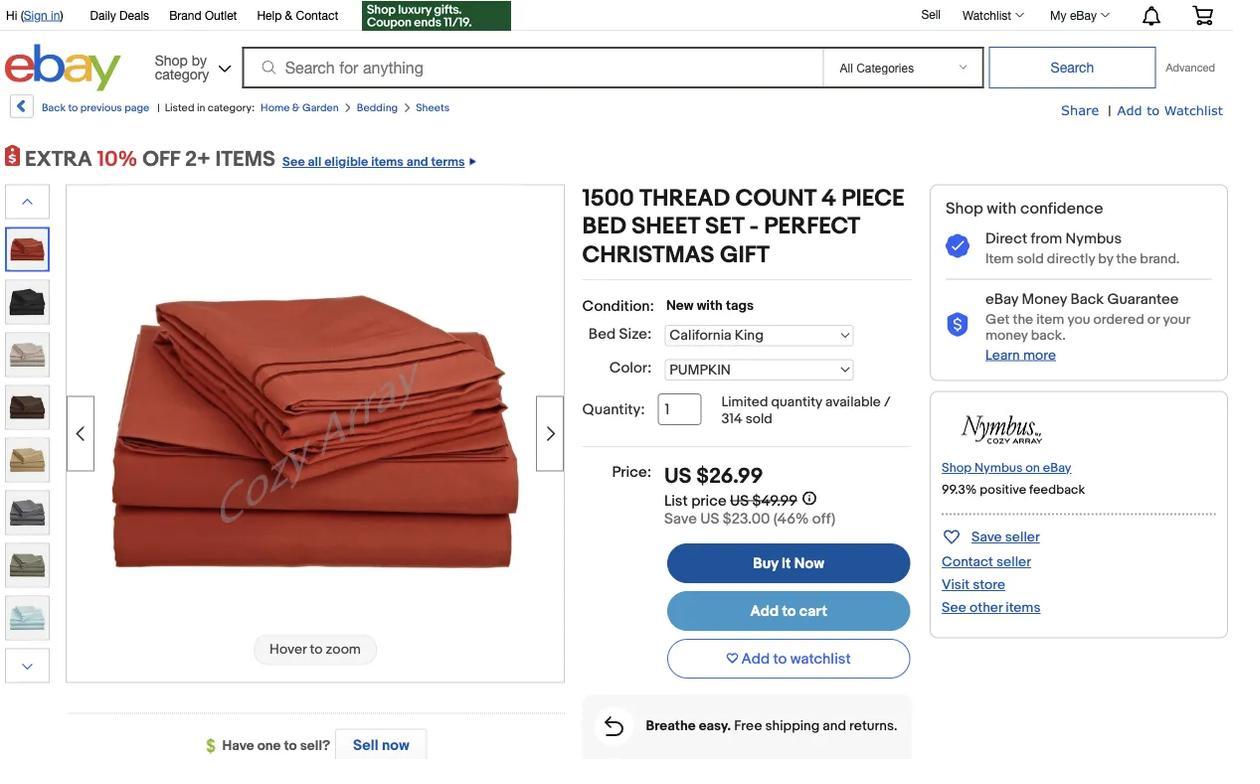 Task type: vqa. For each thing, say whether or not it's contained in the screenshot.
the 120 Hz for 77 in
no



Task type: locate. For each thing, give the bounding box(es) containing it.
with up direct
[[987, 199, 1017, 219]]

| right share button
[[1108, 102, 1111, 119]]

and inside 1500 thread count 4 piece bed sheet set - perfect christmas gift main content
[[823, 719, 846, 736]]

1 vertical spatial sell
[[353, 737, 379, 755]]

1 vertical spatial the
[[1013, 311, 1033, 328]]

save down us $26.99
[[664, 510, 697, 528]]

items
[[215, 147, 275, 173]]

save up contact seller link
[[972, 529, 1002, 546]]

1 horizontal spatial contact
[[942, 554, 993, 571]]

have
[[222, 738, 254, 755]]

sheets
[[416, 101, 450, 114]]

seller inside contact seller visit store see other items
[[996, 554, 1031, 571]]

0 horizontal spatial sold
[[745, 411, 773, 428]]

us up list
[[664, 463, 692, 489]]

the right get
[[1013, 311, 1033, 328]]

nymbus inside 'direct from nymbus item sold directly by the brand.'
[[1066, 230, 1122, 248]]

1 vertical spatial &
[[292, 101, 300, 114]]

and inside see all eligible items and terms link
[[406, 155, 428, 170]]

1 vertical spatial add
[[750, 603, 779, 621]]

home & garden link
[[261, 101, 339, 114]]

0 vertical spatial in
[[51, 8, 60, 22]]

1 vertical spatial see
[[942, 600, 966, 617]]

sign
[[24, 8, 48, 22]]

0 vertical spatial by
[[192, 52, 207, 68]]

list
[[664, 492, 688, 510]]

to left previous
[[68, 101, 78, 114]]

1 horizontal spatial items
[[1006, 600, 1041, 617]]

and for terms
[[406, 155, 428, 170]]

0 vertical spatial the
[[1116, 251, 1137, 267]]

item direct from brand image
[[942, 409, 1061, 451]]

shop right the piece
[[946, 199, 983, 219]]

save inside 1500 thread count 4 piece bed sheet set - perfect christmas gift main content
[[664, 510, 697, 528]]

contact inside contact seller visit store see other items
[[942, 554, 993, 571]]

direct from nymbus item sold directly by the brand.
[[985, 230, 1180, 267]]

back inside ebay money back guarantee get the item you ordered or your money back. learn more
[[1070, 290, 1104, 308]]

1 horizontal spatial and
[[823, 719, 846, 736]]

with details__icon image
[[946, 234, 970, 259], [946, 313, 970, 338], [605, 717, 624, 737]]

watchlist right sell link
[[963, 8, 1011, 22]]

picture 9 of 19 image
[[6, 597, 49, 640]]

sell for sell
[[921, 7, 941, 21]]

1 vertical spatial by
[[1098, 251, 1113, 267]]

visit
[[942, 577, 970, 594]]

sell left now in the left of the page
[[353, 737, 379, 755]]

0 horizontal spatial in
[[51, 8, 60, 22]]

the inside ebay money back guarantee get the item you ordered or your money back. learn more
[[1013, 311, 1033, 328]]

the
[[1116, 251, 1137, 267], [1013, 311, 1033, 328]]

| left listed
[[157, 101, 160, 114]]

1 horizontal spatial with
[[987, 199, 1017, 219]]

to left watchlist
[[773, 650, 787, 668]]

1 horizontal spatial watchlist
[[1164, 102, 1223, 117]]

& inside "account" navigation
[[285, 8, 293, 22]]

0 horizontal spatial the
[[1013, 311, 1033, 328]]

sold inside 'direct from nymbus item sold directly by the brand.'
[[1017, 251, 1044, 267]]

0 vertical spatial and
[[406, 155, 428, 170]]

add down add to cart link
[[741, 650, 770, 668]]

0 horizontal spatial |
[[157, 101, 160, 114]]

in right listed
[[197, 101, 205, 114]]

to for cart
[[782, 603, 796, 621]]

us down "$26.99"
[[730, 492, 749, 510]]

contact seller link
[[942, 554, 1031, 571]]

add to cart link
[[667, 592, 910, 632]]

&
[[285, 8, 293, 22], [292, 101, 300, 114]]

1 horizontal spatial |
[[1108, 102, 1111, 119]]

sold
[[1017, 251, 1044, 267], [745, 411, 773, 428]]

& right home
[[292, 101, 300, 114]]

contact right help
[[296, 8, 338, 22]]

1 horizontal spatial us
[[700, 510, 719, 528]]

sheet
[[631, 213, 700, 241]]

listed
[[165, 101, 194, 114]]

to left cart
[[782, 603, 796, 621]]

confidence
[[1020, 199, 1103, 219]]

1 vertical spatial in
[[197, 101, 205, 114]]

1 horizontal spatial the
[[1116, 251, 1137, 267]]

add for add to watchlist
[[741, 650, 770, 668]]

0 horizontal spatial contact
[[296, 8, 338, 22]]

watchlist down advanced 'link'
[[1164, 102, 1223, 117]]

my ebay
[[1050, 8, 1097, 22]]

0 horizontal spatial sell
[[353, 737, 379, 755]]

save for save us $23.00 (46% off)
[[664, 510, 697, 528]]

one
[[257, 738, 281, 755]]

save seller button
[[942, 525, 1040, 548]]

category
[[155, 66, 209, 82]]

1 vertical spatial contact
[[942, 554, 993, 571]]

0 vertical spatial see
[[282, 155, 305, 170]]

garden
[[302, 101, 339, 114]]

shop inside shop by category
[[155, 52, 188, 68]]

direct
[[985, 230, 1027, 248]]

items right the "other"
[[1006, 600, 1041, 617]]

sell for sell now
[[353, 737, 379, 755]]

back left previous
[[42, 101, 66, 114]]

0 vertical spatial with details__icon image
[[946, 234, 970, 259]]

to down advanced 'link'
[[1147, 102, 1160, 117]]

ebay inside "account" navigation
[[1070, 8, 1097, 22]]

0 horizontal spatial save
[[664, 510, 697, 528]]

1 vertical spatial sold
[[745, 411, 773, 428]]

limited
[[721, 394, 768, 411]]

sell left watchlist link
[[921, 7, 941, 21]]

nymbus up positive
[[975, 461, 1023, 476]]

sign in link
[[24, 8, 60, 22]]

learn
[[985, 347, 1020, 364]]

ebay
[[1070, 8, 1097, 22], [985, 290, 1018, 308], [1043, 461, 1072, 476]]

store
[[973, 577, 1005, 594]]

by
[[192, 52, 207, 68], [1098, 251, 1113, 267]]

0 horizontal spatial with
[[697, 297, 723, 314]]

the left brand.
[[1116, 251, 1137, 267]]

0 vertical spatial nymbus
[[1066, 230, 1122, 248]]

or
[[1147, 311, 1160, 328]]

breathe easy. free shipping and returns.
[[646, 719, 897, 736]]

picture 7 of 19 image
[[6, 492, 49, 535]]

with details__icon image left "breathe"
[[605, 717, 624, 737]]

thread
[[639, 184, 730, 213]]

0 vertical spatial &
[[285, 8, 293, 22]]

seller
[[1005, 529, 1040, 546], [996, 554, 1031, 571]]

sold down from
[[1017, 251, 1044, 267]]

new
[[666, 297, 694, 314]]

$49.99
[[752, 492, 797, 510]]

size
[[619, 325, 647, 343]]

in
[[51, 8, 60, 22], [197, 101, 205, 114]]

your shopping cart image
[[1191, 5, 1214, 25]]

ebay inside ebay money back guarantee get the item you ordered or your money back. learn more
[[985, 290, 1018, 308]]

1 vertical spatial ebay
[[985, 290, 1018, 308]]

0 vertical spatial sell
[[921, 7, 941, 21]]

us left $23.00
[[700, 510, 719, 528]]

1 horizontal spatial by
[[1098, 251, 1113, 267]]

314
[[721, 411, 742, 428]]

bedding link
[[357, 101, 398, 114]]

condition:
[[582, 298, 654, 316]]

1 vertical spatial with
[[697, 297, 723, 314]]

see left all
[[282, 155, 305, 170]]

0 horizontal spatial back
[[42, 101, 66, 114]]

| inside 'share | add to watchlist'
[[1108, 102, 1111, 119]]

2 horizontal spatial us
[[730, 492, 749, 510]]

1 vertical spatial save
[[972, 529, 1002, 546]]

seller inside button
[[1005, 529, 1040, 546]]

0 vertical spatial back
[[42, 101, 66, 114]]

directly
[[1047, 251, 1095, 267]]

add down buy
[[750, 603, 779, 621]]

0 vertical spatial watchlist
[[963, 8, 1011, 22]]

ebay up get
[[985, 290, 1018, 308]]

2 vertical spatial with details__icon image
[[605, 717, 624, 737]]

eligible
[[324, 155, 368, 170]]

back up you
[[1070, 290, 1104, 308]]

back to previous page link
[[8, 94, 149, 125]]

1 horizontal spatial nymbus
[[1066, 230, 1122, 248]]

back to previous page
[[42, 101, 149, 114]]

advanced link
[[1156, 48, 1225, 88]]

0 vertical spatial seller
[[1005, 529, 1040, 546]]

0 horizontal spatial and
[[406, 155, 428, 170]]

breathe
[[646, 719, 696, 736]]

& right help
[[285, 8, 293, 22]]

with inside 1500 thread count 4 piece bed sheet set - perfect christmas gift main content
[[697, 297, 723, 314]]

1 vertical spatial and
[[823, 719, 846, 736]]

0 vertical spatial with
[[987, 199, 1017, 219]]

0 vertical spatial save
[[664, 510, 697, 528]]

see down visit
[[942, 600, 966, 617]]

and left the terms
[[406, 155, 428, 170]]

with details__icon image left item
[[946, 234, 970, 259]]

see
[[282, 155, 305, 170], [942, 600, 966, 617]]

quantity
[[771, 394, 822, 411]]

0 vertical spatial items
[[371, 155, 404, 170]]

)
[[60, 8, 63, 22]]

-
[[749, 213, 759, 241]]

items right eligible
[[371, 155, 404, 170]]

0 vertical spatial shop
[[155, 52, 188, 68]]

hi
[[6, 8, 17, 22]]

1 vertical spatial items
[[1006, 600, 1041, 617]]

picture 3 of 19 image
[[6, 281, 49, 324]]

previous
[[80, 101, 122, 114]]

and left returns.
[[823, 719, 846, 736]]

save for save seller
[[972, 529, 1002, 546]]

1 vertical spatial watchlist
[[1164, 102, 1223, 117]]

1 horizontal spatial sell
[[921, 7, 941, 21]]

shop by category button
[[146, 44, 235, 87]]

by down brand outlet link
[[192, 52, 207, 68]]

2 vertical spatial add
[[741, 650, 770, 668]]

with right new
[[697, 297, 723, 314]]

brand.
[[1140, 251, 1180, 267]]

with details__icon image inside 1500 thread count 4 piece bed sheet set - perfect christmas gift main content
[[605, 717, 624, 737]]

get
[[985, 311, 1010, 328]]

and for returns.
[[823, 719, 846, 736]]

by inside 'direct from nymbus item sold directly by the brand.'
[[1098, 251, 1113, 267]]

None submit
[[989, 47, 1156, 89]]

shop down brand
[[155, 52, 188, 68]]

back.
[[1031, 327, 1066, 344]]

extra 10% off 2+ items
[[25, 147, 275, 173]]

(
[[21, 8, 24, 22]]

1 vertical spatial back
[[1070, 290, 1104, 308]]

0 vertical spatial add
[[1117, 102, 1142, 117]]

outlet
[[205, 8, 237, 22]]

ebay right my
[[1070, 8, 1097, 22]]

0 horizontal spatial see
[[282, 155, 305, 170]]

hi ( sign in )
[[6, 8, 63, 22]]

0 horizontal spatial by
[[192, 52, 207, 68]]

the inside 'direct from nymbus item sold directly by the brand.'
[[1116, 251, 1137, 267]]

picture 2 of 19 image
[[7, 229, 48, 270]]

nymbus
[[1066, 230, 1122, 248], [975, 461, 1023, 476]]

shop
[[155, 52, 188, 68], [946, 199, 983, 219], [942, 461, 972, 476]]

1 vertical spatial seller
[[996, 554, 1031, 571]]

save inside button
[[972, 529, 1002, 546]]

sold right the 314
[[745, 411, 773, 428]]

4
[[821, 184, 836, 213]]

seller down save seller
[[996, 554, 1031, 571]]

2 vertical spatial ebay
[[1043, 461, 1072, 476]]

1 vertical spatial nymbus
[[975, 461, 1023, 476]]

help & contact
[[257, 8, 338, 22]]

0 vertical spatial sold
[[1017, 251, 1044, 267]]

price:
[[612, 463, 651, 481]]

tags
[[726, 297, 754, 314]]

with for new
[[697, 297, 723, 314]]

2 vertical spatial shop
[[942, 461, 972, 476]]

sold inside limited quantity available / 314 sold
[[745, 411, 773, 428]]

with for shop
[[987, 199, 1017, 219]]

by right the directly
[[1098, 251, 1113, 267]]

shop for shop nymbus on ebay
[[942, 461, 972, 476]]

ebay up feedback
[[1043, 461, 1072, 476]]

with details__icon image left get
[[946, 313, 970, 338]]

0 horizontal spatial us
[[664, 463, 692, 489]]

home
[[261, 101, 290, 114]]

learn more link
[[985, 347, 1056, 364]]

by inside shop by category
[[192, 52, 207, 68]]

Quantity: text field
[[658, 394, 702, 426]]

1 horizontal spatial save
[[972, 529, 1002, 546]]

add
[[1117, 102, 1142, 117], [750, 603, 779, 621], [741, 650, 770, 668]]

1 horizontal spatial see
[[942, 600, 966, 617]]

in right sign
[[51, 8, 60, 22]]

0 horizontal spatial watchlist
[[963, 8, 1011, 22]]

guarantee
[[1107, 290, 1179, 308]]

1500 thread count 4 piece bed sheet set - perfect christmas gift main content
[[582, 184, 912, 760]]

1500 thread count 4 piece bed sheet set - perfect christmas gift - picture 2 of 19 image
[[107, 183, 523, 680]]

seller up contact seller link
[[1005, 529, 1040, 546]]

0 vertical spatial contact
[[296, 8, 338, 22]]

save
[[664, 510, 697, 528], [972, 529, 1002, 546]]

0 vertical spatial ebay
[[1070, 8, 1097, 22]]

in inside "account" navigation
[[51, 8, 60, 22]]

1 vertical spatial shop
[[946, 199, 983, 219]]

1 vertical spatial with details__icon image
[[946, 313, 970, 338]]

my ebay link
[[1039, 3, 1119, 27]]

contact up visit store link
[[942, 554, 993, 571]]

sell inside "account" navigation
[[921, 7, 941, 21]]

1 horizontal spatial sold
[[1017, 251, 1044, 267]]

seller for save
[[1005, 529, 1040, 546]]

shop up "99.3%" at the bottom right
[[942, 461, 972, 476]]

contact
[[296, 8, 338, 22], [942, 554, 993, 571]]

1 horizontal spatial back
[[1070, 290, 1104, 308]]

add right share on the right top
[[1117, 102, 1142, 117]]

nymbus up the directly
[[1066, 230, 1122, 248]]



Task type: describe. For each thing, give the bounding box(es) containing it.
shipping
[[765, 719, 820, 736]]

page
[[124, 101, 149, 114]]

2+
[[185, 147, 211, 173]]

Search for anything text field
[[245, 49, 819, 87]]

seller for contact
[[996, 554, 1031, 571]]

get the coupon image
[[362, 1, 511, 31]]

deals
[[119, 8, 149, 22]]

sell link
[[912, 7, 950, 21]]

shop for shop with confidence
[[946, 199, 983, 219]]

see all eligible items and terms
[[282, 155, 465, 170]]

off)
[[812, 510, 835, 528]]

shop by category banner
[[0, 0, 1228, 96]]

/
[[884, 394, 891, 411]]

watchlist inside 'share | add to watchlist'
[[1164, 102, 1223, 117]]

help & contact link
[[257, 5, 338, 27]]

to inside 'share | add to watchlist'
[[1147, 102, 1160, 117]]

shop for shop by category
[[155, 52, 188, 68]]

ordered
[[1093, 311, 1144, 328]]

add for add to cart
[[750, 603, 779, 621]]

color
[[609, 359, 647, 377]]

$26.99
[[696, 463, 763, 489]]

see all eligible items and terms link
[[275, 147, 476, 173]]

from
[[1031, 230, 1062, 248]]

feedback
[[1029, 482, 1085, 498]]

share | add to watchlist
[[1061, 102, 1223, 119]]

share button
[[1061, 101, 1099, 119]]

price
[[691, 492, 727, 510]]

picture 6 of 19 image
[[6, 439, 49, 482]]

1500
[[582, 184, 634, 213]]

& for home
[[292, 101, 300, 114]]

all
[[308, 155, 322, 170]]

0 horizontal spatial nymbus
[[975, 461, 1023, 476]]

daily deals
[[90, 8, 149, 22]]

with details__icon image for ebay money back guarantee
[[946, 313, 970, 338]]

gift
[[720, 241, 770, 269]]

watchlist link
[[952, 3, 1033, 27]]

brand
[[169, 8, 201, 22]]

my
[[1050, 8, 1067, 22]]

your
[[1163, 311, 1190, 328]]

to for watchlist
[[773, 650, 787, 668]]

shop nymbus on ebay link
[[942, 461, 1072, 476]]

brand outlet
[[169, 8, 237, 22]]

to right "one"
[[284, 738, 297, 755]]

sell now
[[353, 737, 409, 755]]

add to watchlist link
[[667, 640, 910, 679]]

10%
[[97, 147, 138, 173]]

picture 8 of 19 image
[[6, 544, 49, 587]]

item
[[1036, 311, 1064, 328]]

available
[[825, 394, 881, 411]]

see inside contact seller visit store see other items
[[942, 600, 966, 617]]

category:
[[208, 101, 255, 114]]

have one to sell?
[[222, 738, 330, 755]]

bed size
[[588, 325, 647, 343]]

save seller
[[972, 529, 1040, 546]]

money
[[1022, 290, 1067, 308]]

dollar sign image
[[206, 739, 222, 755]]

buy
[[753, 555, 778, 573]]

shop nymbus on ebay
[[942, 461, 1072, 476]]

brand outlet link
[[169, 5, 237, 27]]

back inside back to previous page link
[[42, 101, 66, 114]]

add to watchlist link
[[1117, 101, 1223, 119]]

home & garden
[[261, 101, 339, 114]]

| listed in category:
[[157, 101, 255, 114]]

add inside 'share | add to watchlist'
[[1117, 102, 1142, 117]]

extra
[[25, 147, 92, 173]]

christmas
[[582, 241, 715, 269]]

advanced
[[1166, 61, 1215, 74]]

perfect
[[764, 213, 860, 241]]

cart
[[799, 603, 827, 621]]

daily
[[90, 8, 116, 22]]

bed
[[582, 213, 626, 241]]

it
[[782, 555, 791, 573]]

with details__icon image for breathe easy.
[[605, 717, 624, 737]]

terms
[[431, 155, 465, 170]]

0 horizontal spatial items
[[371, 155, 404, 170]]

add to watchlist
[[741, 650, 851, 668]]

contact inside "account" navigation
[[296, 8, 338, 22]]

account navigation
[[0, 0, 1228, 33]]

free
[[734, 719, 762, 736]]

picture 4 of 19 image
[[6, 334, 49, 376]]

watchlist inside "account" navigation
[[963, 8, 1011, 22]]

& for help
[[285, 8, 293, 22]]

returns.
[[849, 719, 897, 736]]

daily deals link
[[90, 5, 149, 27]]

off
[[143, 147, 180, 173]]

positive
[[980, 482, 1026, 498]]

to for previous
[[68, 101, 78, 114]]

set
[[705, 213, 744, 241]]

none submit inside shop by category banner
[[989, 47, 1156, 89]]

$23.00
[[723, 510, 770, 528]]

with details__icon image for direct from nymbus
[[946, 234, 970, 259]]

now
[[794, 555, 824, 573]]

you
[[1067, 311, 1090, 328]]

on
[[1026, 461, 1040, 476]]

items inside contact seller visit store see other items
[[1006, 600, 1041, 617]]

bed
[[588, 325, 616, 343]]

save us $23.00 (46% off)
[[664, 510, 835, 528]]

buy it now link
[[667, 544, 910, 584]]

watchlist
[[790, 650, 851, 668]]

share
[[1061, 102, 1099, 117]]

help
[[257, 8, 282, 22]]

1 horizontal spatial in
[[197, 101, 205, 114]]

picture 5 of 19 image
[[6, 386, 49, 429]]

buy it now
[[753, 555, 824, 573]]



